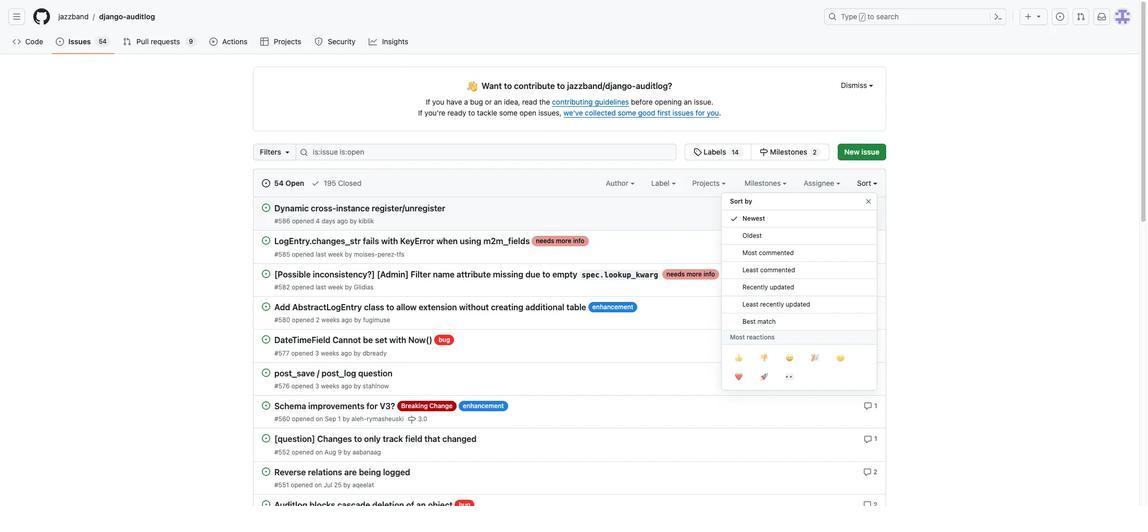 Task type: vqa. For each thing, say whether or not it's contained in the screenshot.
the for
yes



Task type: locate. For each thing, give the bounding box(es) containing it.
0 vertical spatial more
[[556, 237, 572, 245]]

/ inside jazzband / django-auditlog
[[93, 12, 95, 21]]

sort up check icon on the right of page
[[730, 197, 744, 205]]

milestones 2
[[769, 147, 817, 156]]

2 open issue element from the top
[[262, 236, 270, 245]]

0 horizontal spatial needs more info
[[536, 237, 585, 245]]

54 for 54
[[99, 38, 107, 45]]

glidias
[[354, 283, 374, 291]]

datetimefield cannot be set with now()
[[275, 336, 433, 345]]

to up contributing
[[557, 81, 565, 91]]

opened up datetimefield
[[292, 316, 314, 324]]

post_log
[[322, 369, 356, 378]]

#560             opened on sep 1 by aleh-rymasheuski
[[275, 415, 404, 423]]

/ left the django-
[[93, 12, 95, 21]]

least up best
[[743, 301, 759, 308]]

if
[[426, 97, 431, 106], [418, 108, 423, 117]]

pull requests
[[137, 37, 180, 46]]

1 comment image from the top
[[864, 402, 873, 411]]

by down 'inconsistency?]' on the bottom left of the page
[[345, 283, 352, 291]]

1 least from the top
[[743, 266, 759, 274]]

you up you're
[[433, 97, 445, 106]]

opened left "4"
[[292, 217, 314, 225]]

.
[[719, 108, 722, 117]]

milestones inside issue element
[[770, 147, 808, 156]]

type
[[841, 12, 858, 21]]

1 horizontal spatial 54
[[274, 179, 284, 188]]

first
[[658, 108, 671, 117]]

on left aug
[[316, 448, 323, 456]]

if left you're
[[418, 108, 423, 117]]

milestones inside popup button
[[745, 179, 783, 188]]

to right want
[[504, 81, 512, 91]]

1 vertical spatial you
[[707, 108, 719, 117]]

1 vertical spatial if
[[418, 108, 423, 117]]

most for most commented
[[743, 249, 758, 257]]

author button
[[606, 178, 635, 189]]

by up newest
[[745, 197, 753, 205]]

week down 'inconsistency?]' on the bottom left of the page
[[328, 283, 343, 291]]

aug
[[325, 448, 336, 456]]

with right the set
[[390, 336, 406, 345]]

on inside [question] changes to only track field that changed #552             opened on aug 9 by aabanaag
[[316, 448, 323, 456]]

1 for schema improvements for v3?
[[875, 402, 878, 410]]

last down logentry.changes_str in the top of the page
[[316, 250, 326, 258]]

9
[[189, 38, 193, 45], [338, 448, 342, 456]]

1 2 link from the top
[[864, 302, 878, 311]]

to left search
[[868, 12, 875, 21]]

weeks down abstractlogentry
[[321, 316, 340, 324]]

opened down the post_save
[[292, 382, 314, 390]]

1 horizontal spatial /
[[317, 369, 320, 378]]

1 last from the top
[[316, 250, 326, 258]]

4 open issue image from the top
[[262, 303, 270, 311]]

0 vertical spatial least
[[743, 266, 759, 274]]

1 week from the top
[[328, 250, 343, 258]]

8 open issue element from the top
[[262, 434, 270, 443]]

0 horizontal spatial sort
[[730, 197, 744, 205]]

0 vertical spatial on
[[316, 415, 323, 423]]

updated up least recently updated at the right bottom of page
[[770, 283, 795, 291]]

👍 link
[[726, 349, 752, 368]]

by
[[745, 197, 753, 205], [350, 217, 357, 225], [345, 250, 352, 258], [345, 283, 352, 291], [354, 316, 362, 324], [354, 349, 361, 357], [354, 382, 361, 390], [343, 415, 350, 423], [344, 448, 351, 456], [344, 481, 351, 489]]

0 vertical spatial last
[[316, 250, 326, 258]]

list
[[54, 8, 819, 25]]

2 2 link from the top
[[864, 335, 878, 345]]

more for [possible inconsistency?] [admin] filter name attribute missing due to empty
[[687, 270, 702, 278]]

3 2 link from the top
[[864, 467, 878, 477]]

you're
[[425, 108, 446, 117]]

1 horizontal spatial bug
[[470, 97, 483, 106]]

updated
[[770, 283, 795, 291], [786, 301, 811, 308]]

1 horizontal spatial info
[[704, 270, 715, 278]]

most down best
[[730, 333, 745, 341]]

week up 'inconsistency?]' on the bottom left of the page
[[328, 250, 343, 258]]

table image
[[261, 38, 269, 46]]

0 vertical spatial bug
[[470, 97, 483, 106]]

1 vertical spatial comment image
[[864, 435, 873, 444]]

open issue element
[[262, 203, 270, 212], [262, 236, 270, 245], [262, 269, 270, 278], [262, 302, 270, 311], [262, 335, 270, 344], [262, 368, 270, 377], [262, 401, 270, 410], [262, 434, 270, 443], [262, 467, 270, 476], [262, 500, 270, 506]]

actions
[[222, 37, 248, 46]]

missing
[[493, 270, 524, 279]]

comment image
[[864, 237, 873, 246], [864, 270, 873, 279], [864, 336, 872, 345], [864, 468, 872, 477], [864, 501, 872, 506]]

0 horizontal spatial more
[[556, 237, 572, 245]]

1 vertical spatial enhancement
[[463, 402, 504, 410]]

shield image
[[315, 38, 323, 46]]

open issue image
[[262, 369, 270, 377], [262, 402, 270, 410]]

some down before
[[618, 108, 637, 117]]

bug right "a"
[[470, 97, 483, 106]]

😄
[[786, 353, 794, 363]]

logged
[[383, 468, 410, 477]]

1 1 link from the top
[[864, 236, 878, 246]]

1 horizontal spatial enhancement
[[593, 303, 634, 311]]

auditlog
[[126, 12, 155, 21]]

0 vertical spatial comment image
[[864, 402, 873, 411]]

last up abstractlogentry
[[316, 283, 326, 291]]

least for least commented
[[743, 266, 759, 274]]

search image
[[300, 148, 308, 157]]

by inside post_save / post_log question #576             opened 3 weeks ago by stahlnow
[[354, 382, 361, 390]]

open issue image for [question] changes to only track field that changed
[[262, 435, 270, 443]]

2 open issue image from the top
[[262, 237, 270, 245]]

1 vertical spatial last
[[316, 283, 326, 291]]

0 vertical spatial 54
[[99, 38, 107, 45]]

we've
[[564, 108, 583, 117]]

by inside menu
[[745, 197, 753, 205]]

1 for [question] changes to only track field that changed
[[875, 435, 878, 443]]

commented for least commented
[[761, 266, 796, 274]]

breaking change
[[401, 402, 453, 410]]

2 last from the top
[[316, 283, 326, 291]]

by down instance
[[350, 217, 357, 225]]

[possible inconsistency?] [admin] filter name attribute missing due to empty spec.lookup_kwarg
[[275, 270, 659, 279]]

by right aug
[[344, 448, 351, 456]]

1 vertical spatial least
[[743, 301, 759, 308]]

❤️
[[735, 371, 743, 382]]

1 link
[[864, 236, 878, 246], [864, 269, 878, 279], [864, 401, 878, 411], [864, 434, 878, 444]]

2 3 from the top
[[315, 382, 319, 390]]

projects down labels on the top right of the page
[[693, 179, 722, 188]]

2 least from the top
[[743, 301, 759, 308]]

1 vertical spatial sort
[[730, 197, 744, 205]]

1 horizontal spatial if
[[426, 97, 431, 106]]

updated down recently updated link
[[786, 301, 811, 308]]

open issue element for datetimefield cannot be set with now()
[[262, 335, 270, 344]]

9 left play icon
[[189, 38, 193, 45]]

1 vertical spatial 3
[[315, 382, 319, 390]]

last for logentry.changes_str fails with keyerror when using m2m_fields
[[316, 250, 326, 258]]

dismiss
[[842, 81, 870, 90]]

3 open issue element from the top
[[262, 269, 270, 278]]

by left fugimuse link
[[354, 316, 362, 324]]

0 vertical spatial with
[[381, 237, 398, 246]]

on left sep
[[316, 415, 323, 423]]

check image
[[730, 215, 739, 223]]

most
[[743, 249, 758, 257], [730, 333, 745, 341]]

opened down [possible
[[292, 283, 314, 291]]

1 horizontal spatial enhancement link
[[589, 302, 638, 313]]

10 open issue element from the top
[[262, 500, 270, 506]]

an right the or
[[494, 97, 502, 106]]

0 vertical spatial milestones
[[770, 147, 808, 156]]

open issue image
[[262, 204, 270, 212], [262, 237, 270, 245], [262, 270, 270, 278], [262, 303, 270, 311], [262, 336, 270, 344], [262, 435, 270, 443], [262, 468, 270, 476], [262, 501, 270, 506]]

9 open issue element from the top
[[262, 467, 270, 476]]

0 vertical spatial enhancement
[[593, 303, 634, 311]]

3 open issue image from the top
[[262, 270, 270, 278]]

1 horizontal spatial you
[[707, 108, 719, 117]]

1 vertical spatial open issue image
[[262, 402, 270, 410]]

54 open
[[272, 179, 304, 188]]

weeks down post_save / post_log question link
[[321, 382, 340, 390]]

1 open issue element from the top
[[262, 203, 270, 212]]

projects inside popup button
[[693, 179, 722, 188]]

1 link for [possible inconsistency?] [admin] filter name attribute missing due to empty
[[864, 269, 878, 279]]

#580             opened 2 weeks ago by fugimuse
[[275, 316, 390, 324]]

issue opened image left the issues
[[56, 38, 64, 46]]

👀
[[786, 371, 794, 382]]

want
[[482, 81, 502, 91]]

1 vertical spatial most
[[730, 333, 745, 341]]

pull
[[137, 37, 149, 46]]

sort up the close menu icon
[[858, 179, 872, 188]]

jazzband/django-
[[567, 81, 636, 91]]

Search all issues text field
[[296, 144, 677, 160]]

54 for 54 open
[[274, 179, 284, 188]]

to right due
[[543, 270, 551, 279]]

1 horizontal spatial needs
[[667, 270, 685, 278]]

2 week from the top
[[328, 283, 343, 291]]

1 vertical spatial needs more info link
[[663, 269, 720, 280]]

0 vertical spatial weeks
[[321, 316, 340, 324]]

ago right days
[[337, 217, 348, 225]]

0 vertical spatial enhancement link
[[589, 302, 638, 313]]

newest link
[[722, 210, 877, 228]]

dynamic cross-instance register/unregister #586             opened 4 days ago by kiblik
[[275, 204, 446, 225]]

/ left post_log
[[317, 369, 320, 378]]

2 horizontal spatial issue opened image
[[1057, 13, 1065, 21]]

django-auditlog link
[[95, 8, 159, 25]]

1 vertical spatial 2 link
[[864, 335, 878, 345]]

0 horizontal spatial 9
[[189, 38, 193, 45]]

😄 link
[[777, 349, 803, 368]]

post_save / post_log question #576             opened 3 weeks ago by stahlnow
[[275, 369, 393, 390]]

aabanaag link
[[353, 448, 381, 456]]

by inside dynamic cross-instance register/unregister #586             opened 4 days ago by kiblik
[[350, 217, 357, 225]]

3 down datetimefield
[[315, 349, 319, 357]]

0 vertical spatial commented
[[759, 249, 794, 257]]

kiblik link
[[359, 217, 374, 225]]

open issue image for reverse relations are being logged
[[262, 468, 270, 476]]

assignee
[[804, 179, 837, 188]]

an up issues
[[684, 97, 692, 106]]

on
[[316, 415, 323, 423], [316, 448, 323, 456], [315, 481, 322, 489]]

info
[[573, 237, 585, 245], [704, 270, 715, 278]]

0 vertical spatial week
[[328, 250, 343, 258]]

opened
[[292, 217, 314, 225], [292, 250, 314, 258], [292, 283, 314, 291], [292, 316, 314, 324], [291, 349, 314, 357], [292, 382, 314, 390], [292, 415, 314, 423], [292, 448, 314, 456], [291, 481, 313, 489]]

weeks inside post_save / post_log question #576             opened 3 weeks ago by stahlnow
[[321, 382, 340, 390]]

aabanaag
[[353, 448, 381, 456]]

open issue image for add abstractlogentry class to allow extension without creating additional table
[[262, 303, 270, 311]]

2
[[813, 148, 817, 156], [874, 303, 878, 311], [316, 316, 320, 324], [874, 336, 878, 344], [874, 468, 878, 476]]

open issue image left schema
[[262, 402, 270, 410]]

[question] changes to only track field that changed link
[[275, 435, 477, 444]]

1 vertical spatial commented
[[761, 266, 796, 274]]

aqeelat link
[[353, 481, 374, 489]]

insights link
[[365, 34, 414, 49]]

0 horizontal spatial enhancement
[[463, 402, 504, 410]]

enhancement up changed
[[463, 402, 504, 410]]

0 vertical spatial 3
[[315, 349, 319, 357]]

opened down [question]
[[292, 448, 314, 456]]

195 closed
[[322, 179, 362, 188]]

0 vertical spatial most
[[743, 249, 758, 257]]

0 vertical spatial sort
[[858, 179, 872, 188]]

ago down post_log
[[341, 382, 352, 390]]

1 horizontal spatial issue opened image
[[262, 179, 270, 188]]

keyerror
[[400, 237, 435, 246]]

check image
[[312, 179, 320, 188]]

7 open issue element from the top
[[262, 401, 270, 410]]

week
[[328, 250, 343, 258], [328, 283, 343, 291]]

1 vertical spatial enhancement link
[[459, 401, 508, 412]]

are
[[344, 468, 357, 477]]

you down issue.
[[707, 108, 719, 117]]

for down issue.
[[696, 108, 705, 117]]

5 open issue image from the top
[[262, 336, 270, 344]]

6 open issue element from the top
[[262, 368, 270, 377]]

opened down reverse on the bottom of page
[[291, 481, 313, 489]]

1 vertical spatial bug
[[439, 336, 450, 344]]

0 horizontal spatial info
[[573, 237, 585, 245]]

by left moises-
[[345, 250, 352, 258]]

3 down post_save / post_log question link
[[315, 382, 319, 390]]

0 vertical spatial needs more info link
[[532, 236, 589, 247]]

enhancement down spec.lookup_kwarg
[[593, 303, 634, 311]]

enhancement link up changed
[[459, 401, 508, 412]]

sort by menu
[[722, 189, 878, 399]]

best
[[743, 318, 756, 326]]

by right 25
[[344, 481, 351, 489]]

None search field
[[253, 144, 830, 160]]

54 right the issues
[[99, 38, 107, 45]]

contributing
[[552, 97, 593, 106]]

1 vertical spatial milestones
[[745, 179, 783, 188]]

1 horizontal spatial 9
[[338, 448, 342, 456]]

9 right aug
[[338, 448, 342, 456]]

2 comment image from the top
[[864, 435, 873, 444]]

0 horizontal spatial enhancement link
[[459, 401, 508, 412]]

1 vertical spatial info
[[704, 270, 715, 278]]

by left aleh-
[[343, 415, 350, 423]]

git pull request image
[[123, 38, 131, 46]]

#551
[[275, 481, 289, 489]]

1 vertical spatial week
[[328, 283, 343, 291]]

milestones up sort by
[[745, 179, 783, 188]]

on inside "reverse relations are being logged #551             opened on jul 25 by aqeelat"
[[315, 481, 322, 489]]

projects right table icon
[[274, 37, 301, 46]]

attribute
[[457, 270, 491, 279]]

v3?
[[380, 402, 395, 411]]

0 vertical spatial you
[[433, 97, 445, 106]]

/ inside type / to search
[[861, 14, 865, 21]]

weeks for cannot
[[321, 349, 339, 357]]

1 horizontal spatial for
[[696, 108, 705, 117]]

25
[[334, 481, 342, 489]]

0 vertical spatial info
[[573, 237, 585, 245]]

1 an from the left
[[494, 97, 502, 106]]

opened inside [question] changes to only track field that changed #552             opened on aug 9 by aabanaag
[[292, 448, 314, 456]]

/ right type on the top right
[[861, 14, 865, 21]]

1 vertical spatial weeks
[[321, 349, 339, 357]]

open issue element for schema improvements for v3?
[[262, 401, 270, 410]]

0 vertical spatial open issue image
[[262, 369, 270, 377]]

1 horizontal spatial some
[[618, 108, 637, 117]]

for up aleh-rymasheuski link
[[367, 402, 378, 411]]

2 link for datetimefield cannot be set with now()
[[864, 335, 878, 345]]

contributing guidelines link
[[552, 97, 629, 106]]

open
[[286, 179, 304, 188]]

1 vertical spatial for
[[367, 402, 378, 411]]

least commented
[[743, 266, 796, 274]]

with up perez-
[[381, 237, 398, 246]]

sort for sort by
[[730, 197, 744, 205]]

1 vertical spatial 9
[[338, 448, 342, 456]]

0 horizontal spatial if
[[418, 108, 423, 117]]

0 horizontal spatial needs more info link
[[532, 236, 589, 247]]

0 horizontal spatial an
[[494, 97, 502, 106]]

5 open issue element from the top
[[262, 335, 270, 344]]

1 vertical spatial 54
[[274, 179, 284, 188]]

7 open issue image from the top
[[262, 468, 270, 476]]

weeks for abstractlogentry
[[321, 316, 340, 324]]

by down datetimefield cannot be set with now() link
[[354, 349, 361, 357]]

least up recently
[[743, 266, 759, 274]]

sort inside menu
[[730, 197, 744, 205]]

4 1 link from the top
[[864, 434, 878, 444]]

weeks
[[321, 316, 340, 324], [321, 349, 339, 357], [321, 382, 340, 390]]

milestone image
[[760, 148, 769, 156]]

/ for post_save
[[317, 369, 320, 378]]

to
[[868, 12, 875, 21], [504, 81, 512, 91], [557, 81, 565, 91], [469, 108, 475, 117], [543, 270, 551, 279], [387, 303, 395, 312], [354, 435, 362, 444]]

1 horizontal spatial needs more info link
[[663, 269, 720, 280]]

some down idea,
[[500, 108, 518, 117]]

by inside "reverse relations are being logged #551             opened on jul 25 by aqeelat"
[[344, 481, 351, 489]]

1 horizontal spatial sort
[[858, 179, 872, 188]]

issue opened image
[[1057, 13, 1065, 21], [56, 38, 64, 46], [262, 179, 270, 188]]

2 vertical spatial issue opened image
[[262, 179, 270, 188]]

reverse
[[275, 468, 306, 477]]

days
[[322, 217, 336, 225]]

open issue image left the post_save
[[262, 369, 270, 377]]

0 horizontal spatial projects
[[274, 37, 301, 46]]

0 vertical spatial issue opened image
[[1057, 13, 1065, 21]]

most down "oldest"
[[743, 249, 758, 257]]

week for [possible inconsistency?] [admin] filter name attribute missing due to empty
[[328, 283, 343, 291]]

1 horizontal spatial an
[[684, 97, 692, 106]]

1 vertical spatial more
[[687, 270, 702, 278]]

issue opened image left git pull request image
[[1057, 13, 1065, 21]]

1 horizontal spatial needs more info
[[667, 270, 715, 278]]

4 open issue element from the top
[[262, 302, 270, 311]]

by left stahlnow link
[[354, 382, 361, 390]]

bug inside if you have a bug or an idea, read the contributing guidelines before opening an issue. if you're ready to tackle some open issues, we've collected some good first issues for you .
[[470, 97, 483, 106]]

on left jul
[[315, 481, 322, 489]]

needs more info link
[[532, 236, 589, 247], [663, 269, 720, 280]]

enhancement for the right enhancement link
[[593, 303, 634, 311]]

2 vertical spatial on
[[315, 481, 322, 489]]

needs more info
[[536, 237, 585, 245], [667, 270, 715, 278]]

bug right now() in the bottom left of the page
[[439, 336, 450, 344]]

sort inside popup button
[[858, 179, 872, 188]]

security link
[[311, 34, 361, 49]]

field
[[405, 435, 423, 444]]

👋
[[467, 79, 478, 93]]

1 vertical spatial issue opened image
[[56, 38, 64, 46]]

1 open issue image from the top
[[262, 369, 270, 377]]

1 vertical spatial needs more info
[[667, 270, 715, 278]]

0 horizontal spatial needs
[[536, 237, 555, 245]]

reactions
[[747, 333, 775, 341]]

if up you're
[[426, 97, 431, 106]]

0 vertical spatial for
[[696, 108, 705, 117]]

[question]
[[275, 435, 315, 444]]

comment image
[[864, 402, 873, 411], [864, 435, 873, 444]]

to right "ready"
[[469, 108, 475, 117]]

comment image for schema improvements for v3?
[[864, 402, 873, 411]]

1 open issue image from the top
[[262, 204, 270, 212]]

register/unregister
[[372, 204, 446, 213]]

needs more info link for logentry.changes_str fails with keyerror when using m2m_fields
[[532, 236, 589, 247]]

enhancement link down spec.lookup_kwarg
[[589, 302, 638, 313]]

m2m_fields
[[484, 237, 530, 246]]

needs for [possible inconsistency?] [admin] filter name attribute missing due to empty
[[667, 270, 685, 278]]

Issues search field
[[296, 144, 677, 160]]

ago inside dynamic cross-instance register/unregister #586             opened 4 days ago by kiblik
[[337, 217, 348, 225]]

commented up recently updated
[[761, 266, 796, 274]]

2 link for add abstractlogentry class to allow extension without creating additional table
[[864, 302, 878, 311]]

issue opened image left the 54 open
[[262, 179, 270, 188]]

1 horizontal spatial more
[[687, 270, 702, 278]]

commented up least commented
[[759, 249, 794, 257]]

1 vertical spatial needs
[[667, 270, 685, 278]]

needs more info link for [possible inconsistency?] [admin] filter name attribute missing due to empty
[[663, 269, 720, 280]]

needs for logentry.changes_str fails with keyerror when using m2m_fields
[[536, 237, 555, 245]]

weeks up post_save / post_log question link
[[321, 349, 339, 357]]

/ inside post_save / post_log question #576             opened 3 weeks ago by stahlnow
[[317, 369, 320, 378]]

filter
[[411, 270, 431, 279]]

info for logentry.changes_str fails with keyerror when using m2m_fields
[[573, 237, 585, 245]]

6 open issue image from the top
[[262, 435, 270, 443]]

open issue image for dynamic cross-instance register/unregister
[[262, 204, 270, 212]]

triangle down image
[[283, 148, 292, 156]]

54 left open
[[274, 179, 284, 188]]

2 horizontal spatial /
[[861, 14, 865, 21]]

0 vertical spatial 2 link
[[864, 302, 878, 311]]

code image
[[13, 38, 21, 46]]

open issue element for post_save / post_log question
[[262, 368, 270, 377]]

0 horizontal spatial 54
[[99, 38, 107, 45]]

0 horizontal spatial issue opened image
[[56, 38, 64, 46]]

datetimefield cannot be set with now() link
[[275, 336, 433, 345]]

0 vertical spatial projects
[[274, 37, 301, 46]]

milestones right milestone image
[[770, 147, 808, 156]]

table
[[567, 303, 587, 312]]

1 vertical spatial on
[[316, 448, 323, 456]]

3 1 link from the top
[[864, 401, 878, 411]]

plus image
[[1025, 12, 1033, 21]]

to left only
[[354, 435, 362, 444]]

open issue image for schema improvements for v3?
[[262, 402, 270, 410]]

54 inside 54 open link
[[274, 179, 284, 188]]

1 link for [question] changes to only track field that changed
[[864, 434, 878, 444]]

0 horizontal spatial some
[[500, 108, 518, 117]]

0 vertical spatial needs more info
[[536, 237, 585, 245]]

perez-
[[378, 250, 397, 258]]

1 horizontal spatial projects
[[693, 179, 722, 188]]

stahlnow link
[[363, 382, 389, 390]]

2 open issue image from the top
[[262, 402, 270, 410]]

issues,
[[539, 108, 562, 117]]

2 vertical spatial weeks
[[321, 382, 340, 390]]

be
[[363, 336, 373, 345]]

2 1 link from the top
[[864, 269, 878, 279]]

195 closed link
[[312, 178, 362, 189]]

2 inside milestones 2
[[813, 148, 817, 156]]



Task type: describe. For each thing, give the bounding box(es) containing it.
open issue element for [question] changes to only track field that changed
[[262, 434, 270, 443]]

open issue element for reverse relations are being logged
[[262, 467, 270, 476]]

1 vertical spatial with
[[390, 336, 406, 345]]

issue opened image for git pull request image
[[1057, 13, 1065, 21]]

ago up cannot
[[342, 316, 353, 324]]

for inside if you have a bug or an idea, read the contributing guidelines before opening an issue. if you're ready to tackle some open issues, we've collected some good first issues for you .
[[696, 108, 705, 117]]

issue opened image for git pull request icon
[[56, 38, 64, 46]]

kiblik
[[359, 217, 374, 225]]

creating
[[491, 303, 524, 312]]

👍
[[735, 353, 743, 363]]

issue element
[[685, 144, 830, 160]]

aleh-rymasheuski link
[[352, 415, 404, 423]]

abstractlogentry
[[292, 303, 362, 312]]

dynamic
[[275, 204, 309, 213]]

now()
[[409, 336, 433, 345]]

least for least recently updated
[[743, 301, 759, 308]]

0 horizontal spatial bug
[[439, 336, 450, 344]]

1 3 from the top
[[315, 349, 319, 357]]

author
[[606, 179, 631, 188]]

#582
[[275, 283, 290, 291]]

#576
[[275, 382, 290, 390]]

most for most reactions
[[730, 333, 745, 341]]

#552
[[275, 448, 290, 456]]

by inside [question] changes to only track field that changed #552             opened on aug 9 by aabanaag
[[344, 448, 351, 456]]

notifications image
[[1098, 13, 1107, 21]]

command palette image
[[995, 13, 1003, 21]]

opened inside dynamic cross-instance register/unregister #586             opened 4 days ago by kiblik
[[292, 217, 314, 225]]

projects button
[[693, 178, 726, 189]]

open issue element for logentry.changes_str fails with keyerror when using m2m_fields
[[262, 236, 270, 245]]

opened inside "reverse relations are being logged #551             opened on jul 25 by aqeelat"
[[291, 481, 313, 489]]

tackle
[[477, 108, 498, 117]]

open issue element for dynamic cross-instance register/unregister
[[262, 203, 270, 212]]

sep
[[325, 415, 336, 423]]

comment image for [question] changes to only track field that changed
[[864, 435, 873, 444]]

0 horizontal spatial you
[[433, 97, 445, 106]]

😕
[[837, 353, 845, 363]]

2 an from the left
[[684, 97, 692, 106]]

👀 link
[[777, 368, 803, 387]]

using
[[460, 237, 482, 246]]

issues
[[68, 37, 91, 46]]

most commented
[[743, 249, 794, 257]]

[possible
[[275, 270, 311, 279]]

add
[[275, 303, 290, 312]]

👎 link
[[752, 349, 777, 368]]

to inside if you have a bug or an idea, read the contributing guidelines before opening an issue. if you're ready to tackle some open issues, we've collected some good first issues for you .
[[469, 108, 475, 117]]

#560
[[275, 415, 290, 423]]

#577             opened 3 weeks ago by dbready
[[275, 349, 387, 357]]

search
[[877, 12, 899, 21]]

label
[[652, 179, 672, 188]]

close menu image
[[865, 197, 873, 206]]

post_save / post_log question link
[[275, 369, 393, 378]]

0 vertical spatial updated
[[770, 283, 795, 291]]

9 inside [question] changes to only track field that changed #552             opened on aug 9 by aabanaag
[[338, 448, 342, 456]]

open issue image for post_save / post_log question
[[262, 369, 270, 377]]

2 some from the left
[[618, 108, 637, 117]]

comment image for reverse relations are being logged
[[864, 468, 872, 477]]

/ for type
[[861, 14, 865, 21]]

schema improvements for v3? link
[[275, 402, 395, 411]]

commented for most commented
[[759, 249, 794, 257]]

to right class
[[387, 303, 395, 312]]

8 open issue image from the top
[[262, 501, 270, 506]]

open issue image for logentry.changes_str fails with keyerror when using m2m_fields
[[262, 237, 270, 245]]

issue opened image inside 54 open link
[[262, 179, 270, 188]]

fugimuse
[[363, 316, 390, 324]]

milestone image
[[408, 416, 417, 424]]

comment image for datetimefield cannot be set with now()
[[864, 336, 872, 345]]

1 for logentry.changes_str fails with keyerror when using m2m_fields
[[875, 237, 878, 245]]

have
[[447, 97, 462, 106]]

projects link
[[257, 34, 306, 49]]

requests
[[151, 37, 180, 46]]

week for logentry.changes_str fails with keyerror when using m2m_fields
[[328, 250, 343, 258]]

0 horizontal spatial for
[[367, 402, 378, 411]]

idea,
[[504, 97, 521, 106]]

ago inside post_save / post_log question #576             opened 3 weeks ago by stahlnow
[[341, 382, 352, 390]]

🚀
[[761, 371, 768, 382]]

info for [possible inconsistency?] [admin] filter name attribute missing due to empty
[[704, 270, 715, 278]]

open issue image for [possible inconsistency?] [admin] filter name attribute missing due to empty
[[262, 270, 270, 278]]

milestones for milestones 2
[[770, 147, 808, 156]]

1 link for schema improvements for v3?
[[864, 401, 878, 411]]

recently updated link
[[722, 279, 877, 296]]

jazzband link
[[54, 8, 93, 25]]

open issue element for [possible inconsistency?] [admin] filter name attribute missing due to empty
[[262, 269, 270, 278]]

opened down schema
[[292, 415, 314, 423]]

🚀 link
[[752, 368, 777, 387]]

add abstractlogentry class to allow extension without creating additional table
[[275, 303, 587, 312]]

issue.
[[694, 97, 714, 106]]

milestones for milestones
[[745, 179, 783, 188]]

bug link
[[435, 335, 455, 346]]

0 vertical spatial if
[[426, 97, 431, 106]]

list containing jazzband
[[54, 8, 819, 25]]

ago down cannot
[[341, 349, 352, 357]]

cannot
[[333, 336, 361, 345]]

none search field containing filters
[[253, 144, 830, 160]]

most reactions
[[730, 333, 775, 341]]

195
[[324, 179, 336, 188]]

1 for [possible inconsistency?] [admin] filter name attribute missing due to empty
[[875, 270, 878, 278]]

glidias link
[[354, 283, 374, 291]]

sort for sort
[[858, 179, 872, 188]]

last for [possible inconsistency?] [admin] filter name attribute missing due to empty
[[316, 283, 326, 291]]

opening
[[655, 97, 682, 106]]

❤️ link
[[726, 368, 752, 387]]

opened down datetimefield
[[291, 349, 314, 357]]

sort by
[[730, 197, 753, 205]]

dismiss button
[[842, 80, 874, 91]]

sort button
[[858, 178, 878, 189]]

/ for jazzband
[[93, 12, 95, 21]]

if you have a bug or an idea, read the contributing guidelines before opening an issue. if you're ready to tackle some open issues, we've collected some good first issues for you .
[[418, 97, 722, 117]]

to inside [question] changes to only track field that changed #552             opened on aug 9 by aabanaag
[[354, 435, 362, 444]]

git pull request image
[[1077, 13, 1086, 21]]

comment image for [possible inconsistency?] [admin] filter name attribute missing due to empty
[[864, 270, 873, 279]]

type / to search
[[841, 12, 899, 21]]

1 link for logentry.changes_str fails with keyerror when using m2m_fields
[[864, 236, 878, 246]]

reverse relations are being logged #551             opened on jul 25 by aqeelat
[[275, 468, 410, 489]]

needs more info for [possible inconsistency?] [admin] filter name attribute missing due to empty
[[667, 270, 715, 278]]

1 vertical spatial updated
[[786, 301, 811, 308]]

#582             opened last week by glidias
[[275, 283, 374, 291]]

schema
[[275, 402, 306, 411]]

filters button
[[253, 144, 296, 160]]

3 inside post_save / post_log question #576             opened 3 weeks ago by stahlnow
[[315, 382, 319, 390]]

play image
[[209, 38, 218, 46]]

labels 14
[[702, 147, 739, 156]]

open issue element for add abstractlogentry class to allow extension without creating additional table
[[262, 302, 270, 311]]

homepage image
[[33, 8, 50, 25]]

comment image for logentry.changes_str fails with keyerror when using m2m_fields
[[864, 237, 873, 246]]

least recently updated
[[743, 301, 811, 308]]

opened down logentry.changes_str in the top of the page
[[292, 250, 314, 258]]

more for logentry.changes_str fails with keyerror when using m2m_fields
[[556, 237, 572, 245]]

enhancement for the bottommost enhancement link
[[463, 402, 504, 410]]

triangle down image
[[1035, 12, 1044, 20]]

least commented link
[[722, 262, 877, 279]]

filters
[[260, 147, 281, 156]]

new issue
[[845, 147, 880, 156]]

1 some from the left
[[500, 108, 518, 117]]

extension
[[419, 303, 457, 312]]

auditlog?
[[636, 81, 673, 91]]

we've collected some good first issues for you link
[[564, 108, 719, 117]]

recently
[[743, 283, 769, 291]]

best match link
[[722, 314, 877, 331]]

😕 link
[[828, 349, 854, 368]]

opened inside post_save / post_log question #576             opened 3 weeks ago by stahlnow
[[292, 382, 314, 390]]

needs more info for logentry.changes_str fails with keyerror when using m2m_fields
[[536, 237, 585, 245]]

dynamic cross-instance register/unregister link
[[275, 204, 446, 213]]

most commented link
[[722, 245, 877, 262]]

or
[[485, 97, 492, 106]]

question
[[358, 369, 393, 378]]

0 vertical spatial 9
[[189, 38, 193, 45]]

graph image
[[369, 38, 377, 46]]

tag image
[[694, 148, 702, 156]]

the
[[539, 97, 550, 106]]

open issue image for datetimefield cannot be set with now()
[[262, 336, 270, 344]]

aleh-
[[352, 415, 367, 423]]

class
[[364, 303, 384, 312]]



